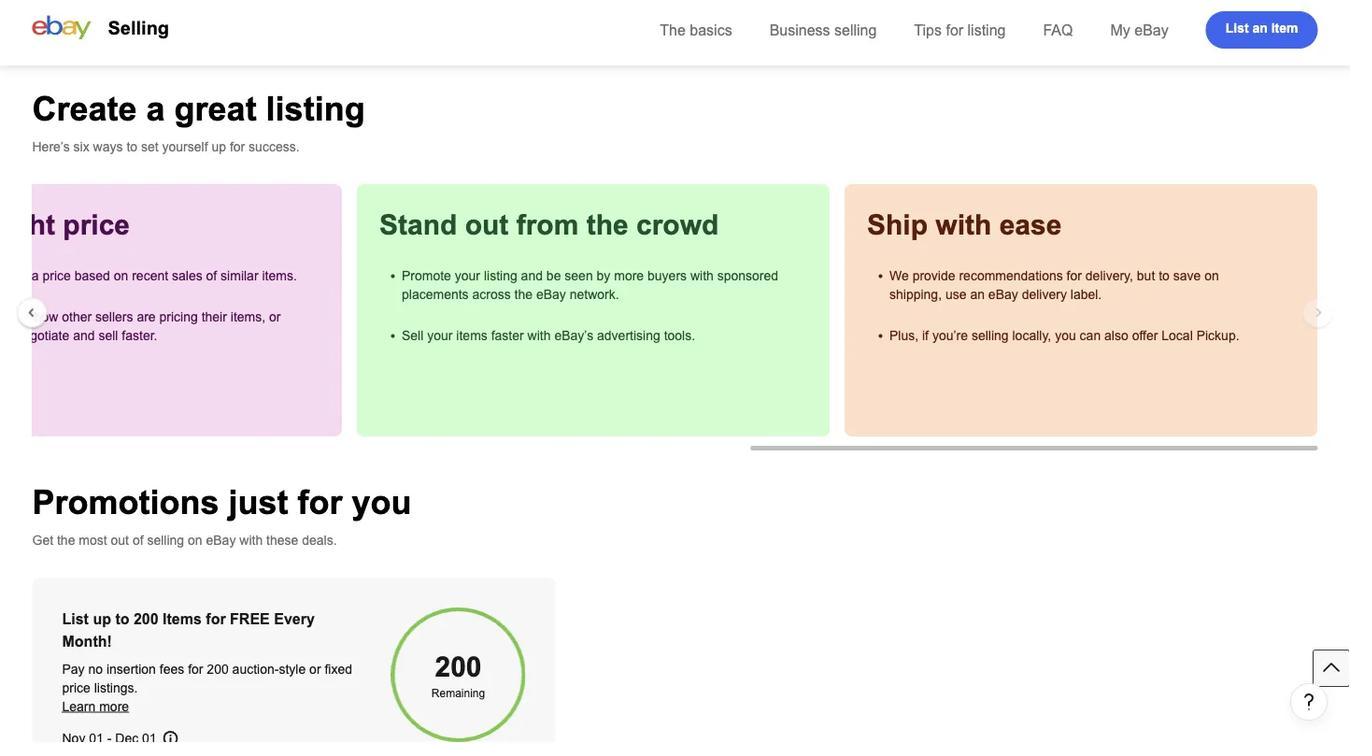 Task type: describe. For each thing, give the bounding box(es) containing it.
if
[[923, 328, 930, 343]]

more inside pay no insertion fees for 200 auction-style or fixed price listings. learn more
[[99, 699, 129, 714]]

we
[[890, 268, 910, 283]]

can
[[1081, 328, 1102, 343]]

sell your items faster with ebay's advertising tools.
[[402, 328, 696, 343]]

shipping,
[[890, 287, 943, 301]]

faq
[[1044, 21, 1073, 38]]

1 vertical spatial on
[[188, 533, 202, 547]]

buyers
[[648, 268, 688, 283]]

yourself
[[162, 139, 208, 154]]

be
[[547, 268, 562, 283]]

ebay right my
[[1135, 21, 1169, 38]]

2 horizontal spatial the
[[587, 209, 629, 241]]

label.
[[1071, 287, 1103, 301]]

listing for promote your listing and be seen by more buyers with sponsored placements across the ebay network.
[[485, 268, 518, 283]]

plus,
[[890, 328, 919, 343]]

1 vertical spatial you
[[352, 483, 412, 521]]

deals.
[[302, 533, 337, 547]]

list up to 200 items for free every month!
[[62, 610, 315, 650]]

faq link
[[1044, 21, 1073, 38]]

the basics
[[660, 21, 732, 38]]

but
[[1138, 268, 1156, 283]]

locally,
[[1013, 328, 1052, 343]]

basics
[[690, 21, 732, 38]]

delivery,
[[1086, 268, 1134, 283]]

promotions just for you
[[32, 483, 412, 521]]

an inside we provide recommendations for delivery, but to save on shipping, use an ebay delivery label.
[[971, 287, 986, 301]]

promotions
[[32, 483, 219, 521]]

the basics link
[[660, 21, 732, 38]]

200 remaining
[[432, 651, 485, 700]]

0 vertical spatial up
[[212, 139, 226, 154]]

offer
[[1133, 328, 1159, 343]]

month!
[[62, 633, 112, 650]]

no
[[88, 662, 103, 676]]

2 vertical spatial selling
[[147, 533, 184, 547]]

placements
[[402, 287, 469, 301]]

0 vertical spatial to
[[127, 139, 137, 154]]

tips for listing link
[[914, 21, 1006, 38]]

200 inside list up to 200 items for free every month!
[[134, 610, 159, 627]]

seen
[[565, 268, 594, 283]]

from
[[517, 209, 579, 241]]

list for list up to 200 items for free every month!
[[62, 610, 89, 627]]

to inside list up to 200 items for free every month!
[[115, 610, 129, 627]]

stand
[[380, 209, 458, 241]]

1 vertical spatial out
[[111, 533, 129, 547]]

1 vertical spatial selling
[[972, 328, 1010, 343]]

stand out from the crowd
[[380, 209, 720, 241]]

great
[[174, 90, 257, 127]]

items
[[457, 328, 488, 343]]

insertion
[[107, 662, 156, 676]]

ways
[[93, 139, 123, 154]]

crowd
[[637, 209, 720, 241]]

0 vertical spatial out
[[466, 209, 509, 241]]

faster
[[492, 328, 525, 343]]

with right faster
[[528, 328, 551, 343]]

plus, if you're selling locally, you can also offer local pickup.
[[890, 328, 1240, 343]]

use
[[946, 287, 967, 301]]

of
[[133, 533, 144, 547]]

selling
[[108, 18, 169, 38]]

on inside we provide recommendations for delivery, but to save on shipping, use an ebay delivery label.
[[1205, 268, 1220, 283]]

up inside list up to 200 items for free every month!
[[93, 610, 111, 627]]

create
[[32, 90, 137, 127]]

most
[[79, 533, 107, 547]]

list for list an item
[[1226, 21, 1249, 36]]

ship with ease
[[868, 209, 1063, 241]]

free
[[230, 610, 270, 627]]

my
[[1111, 21, 1131, 38]]

price
[[62, 680, 91, 695]]

just
[[229, 483, 288, 521]]

tips
[[914, 21, 942, 38]]

promote your listing and be seen by more buyers with sponsored placements across the ebay network.
[[402, 268, 779, 301]]

with inside promote your listing and be seen by more buyers with sponsored placements across the ebay network.
[[691, 268, 714, 283]]

the
[[660, 21, 686, 38]]

ship
[[868, 209, 929, 241]]

for inside list up to 200 items for free every month!
[[206, 610, 226, 627]]

my ebay link
[[1111, 21, 1169, 38]]

promote
[[402, 268, 452, 283]]

save
[[1174, 268, 1202, 283]]

get
[[32, 533, 53, 547]]

pay no insertion fees for 200 auction-style or fixed price listings. learn more
[[62, 662, 352, 714]]

for left success.
[[230, 139, 245, 154]]

remaining
[[432, 687, 485, 700]]

we provide recommendations for delivery, but to save on shipping, use an ebay delivery label.
[[890, 268, 1220, 301]]

six
[[73, 139, 89, 154]]

you're
[[933, 328, 969, 343]]

set
[[141, 139, 159, 154]]

advertising
[[598, 328, 661, 343]]



Task type: locate. For each thing, give the bounding box(es) containing it.
recommendations
[[960, 268, 1064, 283]]

by
[[597, 268, 611, 283]]

0 vertical spatial you
[[1056, 328, 1077, 343]]

2 horizontal spatial selling
[[972, 328, 1010, 343]]

0 horizontal spatial selling
[[147, 533, 184, 547]]

0 horizontal spatial up
[[93, 610, 111, 627]]

200 up remaining
[[435, 651, 482, 683]]

for right tips
[[946, 21, 964, 38]]

for up the "label."
[[1068, 268, 1083, 283]]

the
[[587, 209, 629, 241], [515, 287, 533, 301], [57, 533, 75, 547]]

ease
[[1000, 209, 1063, 241]]

1 horizontal spatial selling
[[835, 21, 877, 38]]

sell
[[402, 328, 424, 343]]

1 horizontal spatial out
[[466, 209, 509, 241]]

your right sell
[[428, 328, 453, 343]]

your up 'across'
[[455, 268, 481, 283]]

list
[[1226, 21, 1249, 36], [62, 610, 89, 627]]

business selling
[[770, 21, 877, 38]]

listing for tips for listing
[[968, 21, 1006, 38]]

ebay inside promote your listing and be seen by more buyers with sponsored placements across the ebay network.
[[537, 287, 567, 301]]

a
[[146, 90, 165, 127]]

list up month!
[[62, 610, 89, 627]]

1 vertical spatial listing
[[266, 90, 365, 127]]

0 vertical spatial your
[[455, 268, 481, 283]]

selling right of
[[147, 533, 184, 547]]

my ebay
[[1111, 21, 1169, 38]]

provide
[[913, 268, 956, 283]]

0 horizontal spatial 200
[[134, 610, 159, 627]]

success.
[[249, 139, 300, 154]]

tips for listing
[[914, 21, 1006, 38]]

0 horizontal spatial an
[[971, 287, 986, 301]]

1 horizontal spatial you
[[1056, 328, 1077, 343]]

0 vertical spatial an
[[1253, 21, 1268, 36]]

200 left items
[[134, 610, 159, 627]]

business selling link
[[770, 21, 877, 38]]

for right the fees
[[188, 662, 203, 676]]

up right 'yourself'
[[212, 139, 226, 154]]

here's six ways to set yourself up for success.
[[32, 139, 300, 154]]

1 vertical spatial up
[[93, 610, 111, 627]]

for right items
[[206, 610, 226, 627]]

selling
[[835, 21, 877, 38], [972, 328, 1010, 343], [147, 533, 184, 547]]

also
[[1105, 328, 1129, 343]]

2 vertical spatial the
[[57, 533, 75, 547]]

up up month!
[[93, 610, 111, 627]]

1 horizontal spatial an
[[1253, 21, 1268, 36]]

0 horizontal spatial more
[[99, 699, 129, 714]]

help, opens dialogs image
[[1300, 692, 1319, 711]]

on right the 'save'
[[1205, 268, 1220, 283]]

tools.
[[665, 328, 696, 343]]

fixed
[[325, 662, 352, 676]]

sponsored
[[718, 268, 779, 283]]

ebay down be
[[537, 287, 567, 301]]

pay
[[62, 662, 85, 676]]

out left of
[[111, 533, 129, 547]]

your inside promote your listing and be seen by more buyers with sponsored placements across the ebay network.
[[455, 268, 481, 283]]

create a great listing
[[32, 90, 365, 127]]

1 vertical spatial more
[[99, 699, 129, 714]]

to left set
[[127, 139, 137, 154]]

get the most out of selling on ebay with these deals.
[[32, 533, 337, 547]]

1 horizontal spatial on
[[1205, 268, 1220, 283]]

learn more link
[[62, 699, 129, 714]]

ebay's
[[555, 328, 594, 343]]

more right by
[[615, 268, 645, 283]]

network.
[[570, 287, 620, 301]]

1 vertical spatial an
[[971, 287, 986, 301]]

0 horizontal spatial on
[[188, 533, 202, 547]]

0 vertical spatial more
[[615, 268, 645, 283]]

more down the listings.
[[99, 699, 129, 714]]

here's
[[32, 139, 70, 154]]

your for sell
[[428, 328, 453, 343]]

for up deals.
[[298, 483, 343, 521]]

local
[[1163, 328, 1194, 343]]

on
[[1205, 268, 1220, 283], [188, 533, 202, 547]]

0 horizontal spatial listing
[[266, 90, 365, 127]]

for inside pay no insertion fees for 200 auction-style or fixed price listings. learn more
[[188, 662, 203, 676]]

the down the and
[[515, 287, 533, 301]]

ebay down promotions just for you
[[206, 533, 236, 547]]

listings.
[[94, 680, 138, 695]]

ebay down recommendations at the top right
[[989, 287, 1019, 301]]

your for promote
[[455, 268, 481, 283]]

0 vertical spatial on
[[1205, 268, 1220, 283]]

1 vertical spatial list
[[62, 610, 89, 627]]

1 horizontal spatial more
[[615, 268, 645, 283]]

1 vertical spatial the
[[515, 287, 533, 301]]

0 vertical spatial the
[[587, 209, 629, 241]]

1 vertical spatial your
[[428, 328, 453, 343]]

2 horizontal spatial 200
[[435, 651, 482, 683]]

ebay inside we provide recommendations for delivery, but to save on shipping, use an ebay delivery label.
[[989, 287, 1019, 301]]

0 vertical spatial list
[[1226, 21, 1249, 36]]

the right get
[[57, 533, 75, 547]]

up
[[212, 139, 226, 154], [93, 610, 111, 627]]

with left these
[[240, 533, 263, 547]]

fees
[[160, 662, 184, 676]]

an left item
[[1253, 21, 1268, 36]]

out left from
[[466, 209, 509, 241]]

the up by
[[587, 209, 629, 241]]

more inside promote your listing and be seen by more buyers with sponsored placements across the ebay network.
[[615, 268, 645, 283]]

delivery
[[1023, 287, 1068, 301]]

these
[[266, 533, 298, 547]]

every
[[274, 610, 315, 627]]

ebay
[[1135, 21, 1169, 38], [537, 287, 567, 301], [989, 287, 1019, 301], [206, 533, 236, 547]]

across
[[473, 287, 511, 301]]

with up 'provide'
[[936, 209, 992, 241]]

1 horizontal spatial the
[[515, 287, 533, 301]]

to right but
[[1160, 268, 1171, 283]]

listing inside promote your listing and be seen by more buyers with sponsored placements across the ebay network.
[[485, 268, 518, 283]]

list left item
[[1226, 21, 1249, 36]]

listing right tips
[[968, 21, 1006, 38]]

selling right the business
[[835, 21, 877, 38]]

0 vertical spatial listing
[[968, 21, 1006, 38]]

your
[[455, 268, 481, 283], [428, 328, 453, 343]]

1 horizontal spatial list
[[1226, 21, 1249, 36]]

the inside promote your listing and be seen by more buyers with sponsored placements across the ebay network.
[[515, 287, 533, 301]]

list an item
[[1226, 21, 1299, 36]]

1 horizontal spatial 200
[[207, 662, 229, 676]]

2 vertical spatial to
[[115, 610, 129, 627]]

0 horizontal spatial the
[[57, 533, 75, 547]]

pickup.
[[1197, 328, 1240, 343]]

items
[[163, 610, 202, 627]]

1 horizontal spatial listing
[[485, 268, 518, 283]]

200 inside pay no insertion fees for 200 auction-style or fixed price listings. learn more
[[207, 662, 229, 676]]

list inside list up to 200 items for free every month!
[[62, 610, 89, 627]]

0 horizontal spatial you
[[352, 483, 412, 521]]

200 inside 200 remaining
[[435, 651, 482, 683]]

for inside we provide recommendations for delivery, but to save on shipping, use an ebay delivery label.
[[1068, 268, 1083, 283]]

you
[[1056, 328, 1077, 343], [352, 483, 412, 521]]

0 horizontal spatial out
[[111, 533, 129, 547]]

style
[[279, 662, 306, 676]]

1 horizontal spatial up
[[212, 139, 226, 154]]

to
[[127, 139, 137, 154], [1160, 268, 1171, 283], [115, 610, 129, 627]]

200
[[134, 610, 159, 627], [435, 651, 482, 683], [207, 662, 229, 676]]

2 horizontal spatial listing
[[968, 21, 1006, 38]]

list an item link
[[1206, 11, 1318, 49]]

listing up success.
[[266, 90, 365, 127]]

selling right you're
[[972, 328, 1010, 343]]

business
[[770, 21, 831, 38]]

an right use
[[971, 287, 986, 301]]

item
[[1272, 21, 1299, 36]]

to up insertion
[[115, 610, 129, 627]]

with right the buyers
[[691, 268, 714, 283]]

to inside we provide recommendations for delivery, but to save on shipping, use an ebay delivery label.
[[1160, 268, 1171, 283]]

0 vertical spatial selling
[[835, 21, 877, 38]]

0 horizontal spatial your
[[428, 328, 453, 343]]

and
[[522, 268, 543, 283]]

listing up 'across'
[[485, 268, 518, 283]]

200 left auction-
[[207, 662, 229, 676]]

for
[[946, 21, 964, 38], [230, 139, 245, 154], [1068, 268, 1083, 283], [298, 483, 343, 521], [206, 610, 226, 627], [188, 662, 203, 676]]

1 horizontal spatial your
[[455, 268, 481, 283]]

on down promotions just for you
[[188, 533, 202, 547]]

auction-
[[232, 662, 279, 676]]

2 vertical spatial listing
[[485, 268, 518, 283]]

learn
[[62, 699, 96, 714]]

1 vertical spatial to
[[1160, 268, 1171, 283]]

out
[[466, 209, 509, 241], [111, 533, 129, 547]]

0 horizontal spatial list
[[62, 610, 89, 627]]

with
[[936, 209, 992, 241], [691, 268, 714, 283], [528, 328, 551, 343], [240, 533, 263, 547]]

or
[[309, 662, 321, 676]]



Task type: vqa. For each thing, say whether or not it's contained in the screenshot.
menu bar at the top
no



